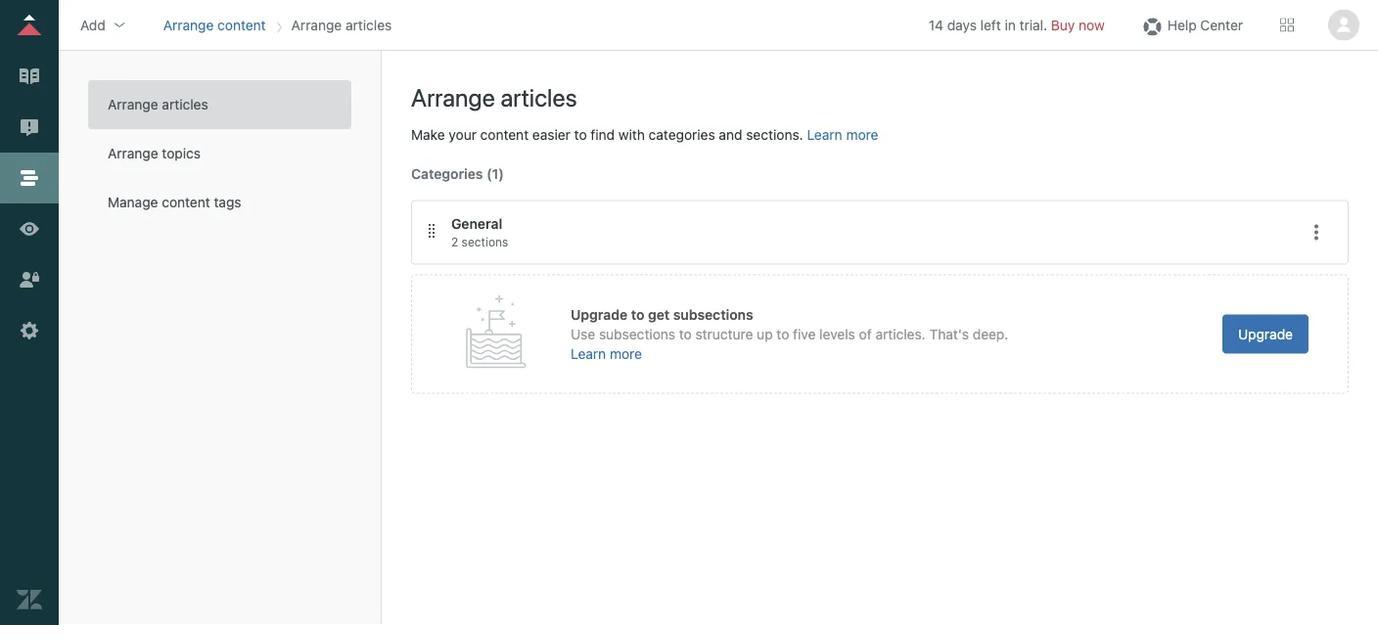 Task type: vqa. For each thing, say whether or not it's contained in the screenshot.
A
no



Task type: describe. For each thing, give the bounding box(es) containing it.
up
[[757, 326, 773, 342]]

to left the find
[[575, 127, 587, 143]]

1 vertical spatial subsections
[[599, 326, 676, 342]]

categories
[[411, 166, 483, 182]]

now
[[1079, 17, 1105, 33]]

user permissions image
[[17, 267, 42, 293]]

and
[[719, 127, 743, 143]]

left
[[981, 17, 1002, 33]]

categories
[[649, 127, 716, 143]]

arrange content
[[163, 17, 266, 33]]

in
[[1005, 17, 1016, 33]]

arrange for arrange articles link
[[108, 96, 158, 113]]

2 horizontal spatial articles
[[501, 83, 577, 112]]

manage articles image
[[17, 64, 42, 89]]

to right the up
[[777, 326, 790, 342]]

use
[[571, 326, 596, 342]]

2 horizontal spatial arrange articles
[[411, 83, 577, 112]]

make
[[411, 127, 445, 143]]

upgrade for upgrade to get subsections use subsections to structure up to five levels of articles. that's deep. learn more
[[571, 307, 628, 323]]

0 vertical spatial subsections
[[674, 307, 754, 323]]

arrange topics
[[108, 145, 201, 162]]

manage content tags
[[108, 194, 241, 211]]

upgrade button
[[1223, 315, 1309, 354]]

topics
[[162, 145, 201, 162]]

find
[[591, 127, 615, 143]]

five
[[793, 326, 816, 342]]

tags
[[214, 194, 241, 211]]

help center button
[[1135, 10, 1250, 40]]

zendesk products image
[[1281, 18, 1295, 32]]

levels
[[820, 326, 856, 342]]

add button
[[74, 10, 133, 40]]

moderate content image
[[17, 115, 42, 140]]

sections
[[462, 236, 509, 249]]

general 2 sections
[[451, 216, 509, 249]]

1 vertical spatial learn more link
[[571, 346, 642, 362]]

upgrade for upgrade
[[1239, 326, 1294, 342]]

make your content easier to find with categories and sections. learn more
[[411, 127, 879, 143]]

arrange content image
[[17, 166, 42, 191]]

that's
[[930, 326, 970, 342]]

0 horizontal spatial articles
[[162, 96, 208, 113]]

arrange topics link
[[88, 129, 352, 178]]

arrange for arrange content link
[[163, 17, 214, 33]]



Task type: locate. For each thing, give the bounding box(es) containing it.
learn more link right sections.
[[807, 127, 879, 143]]

0 horizontal spatial arrange articles
[[108, 96, 208, 113]]

general
[[451, 216, 503, 232]]

more
[[847, 127, 879, 143], [610, 346, 642, 362]]

1 horizontal spatial more
[[847, 127, 879, 143]]

1 horizontal spatial learn more link
[[807, 127, 879, 143]]

0 vertical spatial learn
[[807, 127, 843, 143]]

content up arrange articles link
[[218, 17, 266, 33]]

trial.
[[1020, 17, 1048, 33]]

get
[[648, 307, 670, 323]]

customize design image
[[17, 216, 42, 242]]

1 horizontal spatial content
[[218, 17, 266, 33]]

to
[[575, 127, 587, 143], [631, 307, 645, 323], [679, 326, 692, 342], [777, 326, 790, 342]]

0 horizontal spatial learn
[[571, 346, 606, 362]]

0 horizontal spatial more
[[610, 346, 642, 362]]

14
[[929, 17, 944, 33]]

arrange articles
[[291, 17, 392, 33], [411, 83, 577, 112], [108, 96, 208, 113]]

easier
[[533, 127, 571, 143]]

arrange articles inside arrange articles link
[[108, 96, 208, 113]]

navigation
[[159, 10, 396, 40]]

buy
[[1052, 17, 1076, 33]]

upgrade
[[571, 307, 628, 323], [1239, 326, 1294, 342]]

learn down use
[[571, 346, 606, 362]]

1 horizontal spatial arrange articles
[[291, 17, 392, 33]]

upgrade to get subsections use subsections to structure up to five levels of articles. that's deep. learn more
[[571, 307, 1009, 362]]

subsections down get
[[599, 326, 676, 342]]

1 horizontal spatial upgrade
[[1239, 326, 1294, 342]]

upgrade inside button
[[1239, 326, 1294, 342]]

arrange for arrange topics link
[[108, 145, 158, 162]]

manage content tags link
[[88, 178, 352, 227]]

arrange articles inside navigation
[[291, 17, 392, 33]]

content inside manage content tags link
[[162, 194, 210, 211]]

settings image
[[17, 318, 42, 344]]

zendesk image
[[17, 588, 42, 613]]

arrange
[[163, 17, 214, 33], [291, 17, 342, 33], [411, 83, 495, 112], [108, 96, 158, 113], [108, 145, 158, 162]]

0 vertical spatial content
[[218, 17, 266, 33]]

2
[[451, 236, 459, 249]]

more inside upgrade to get subsections use subsections to structure up to five levels of articles. that's deep. learn more
[[610, 346, 642, 362]]

articles inside navigation
[[346, 17, 392, 33]]

learn right sections.
[[807, 127, 843, 143]]

content for arrange content
[[218, 17, 266, 33]]

help
[[1168, 17, 1197, 33]]

content left the tags
[[162, 194, 210, 211]]

structure
[[696, 326, 754, 342]]

learn more link down use
[[571, 346, 642, 362]]

add
[[80, 17, 106, 33]]

content for manage content tags
[[162, 194, 210, 211]]

to left get
[[631, 307, 645, 323]]

learn
[[807, 127, 843, 143], [571, 346, 606, 362]]

0 vertical spatial learn more link
[[807, 127, 879, 143]]

content
[[218, 17, 266, 33], [481, 127, 529, 143], [162, 194, 210, 211]]

deep.
[[973, 326, 1009, 342]]

arrange content link
[[163, 17, 266, 33]]

0 vertical spatial upgrade
[[571, 307, 628, 323]]

arrange inside arrange topics link
[[108, 145, 158, 162]]

subsections
[[674, 307, 754, 323], [599, 326, 676, 342]]

days
[[948, 17, 977, 33]]

arrange articles link
[[88, 80, 352, 129]]

subsections up structure
[[674, 307, 754, 323]]

0 horizontal spatial content
[[162, 194, 210, 211]]

center
[[1201, 17, 1244, 33]]

manage
[[108, 194, 158, 211]]

with
[[619, 127, 645, 143]]

learn inside upgrade to get subsections use subsections to structure up to five levels of articles. that's deep. learn more
[[571, 346, 606, 362]]

upgrade inside upgrade to get subsections use subsections to structure up to five levels of articles. that's deep. learn more
[[571, 307, 628, 323]]

sections.
[[747, 127, 804, 143]]

content inside navigation
[[218, 17, 266, 33]]

0 horizontal spatial learn more link
[[571, 346, 642, 362]]

1 vertical spatial learn
[[571, 346, 606, 362]]

1 horizontal spatial articles
[[346, 17, 392, 33]]

1 vertical spatial upgrade
[[1239, 326, 1294, 342]]

2 horizontal spatial content
[[481, 127, 529, 143]]

0 vertical spatial more
[[847, 127, 879, 143]]

articles.
[[876, 326, 926, 342]]

2 vertical spatial content
[[162, 194, 210, 211]]

1 vertical spatial more
[[610, 346, 642, 362]]

content up (1)
[[481, 127, 529, 143]]

of
[[860, 326, 872, 342]]

14 days left in trial. buy now
[[929, 17, 1105, 33]]

to left structure
[[679, 326, 692, 342]]

help center
[[1168, 17, 1244, 33]]

categories (1)
[[411, 166, 504, 182]]

learn more link
[[807, 127, 879, 143], [571, 346, 642, 362]]

1 horizontal spatial learn
[[807, 127, 843, 143]]

0 horizontal spatial upgrade
[[571, 307, 628, 323]]

(1)
[[487, 166, 504, 182]]

articles
[[346, 17, 392, 33], [501, 83, 577, 112], [162, 96, 208, 113]]

your
[[449, 127, 477, 143]]

navigation containing arrange content
[[159, 10, 396, 40]]

1 vertical spatial content
[[481, 127, 529, 143]]

arrange inside arrange articles link
[[108, 96, 158, 113]]



